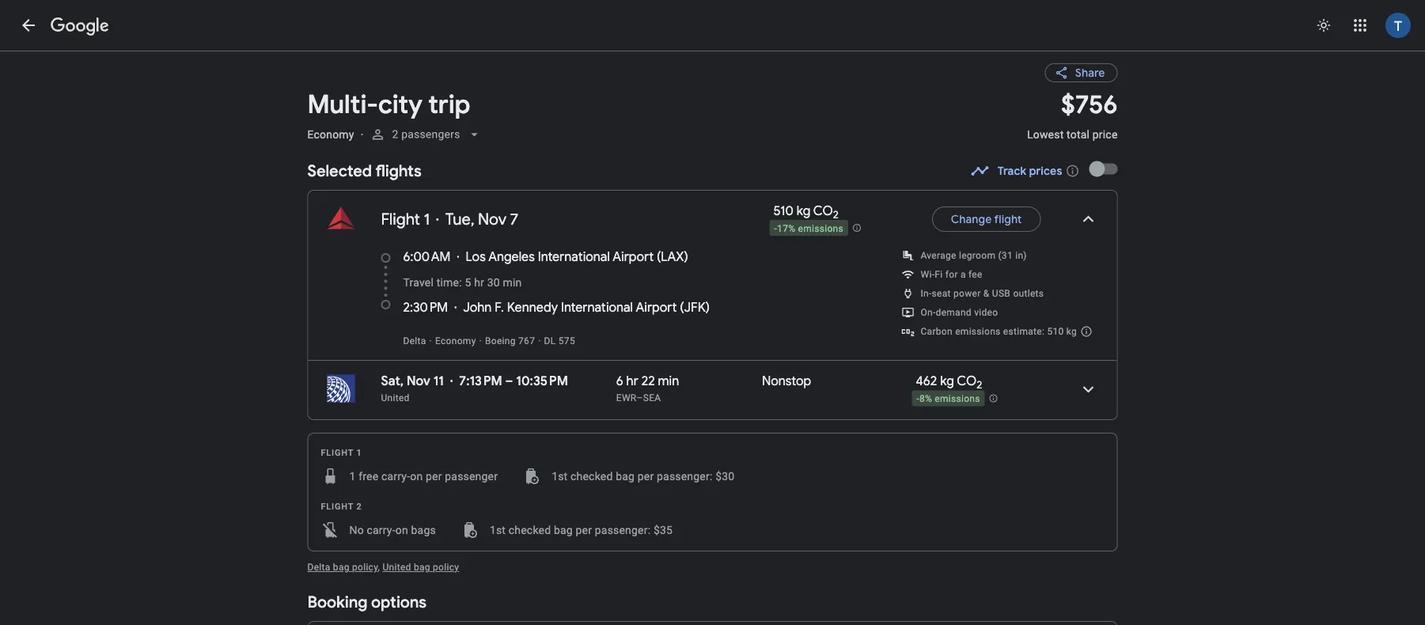 Task type: describe. For each thing, give the bounding box(es) containing it.
1 vertical spatial kg
[[1067, 326, 1077, 337]]

-8% emissions
[[917, 393, 981, 404]]

fi
[[935, 269, 943, 280]]

trip
[[428, 88, 470, 121]]

travel time: 5 hr 30 min
[[403, 276, 522, 289]]

Departure time: 7:13 PM. text field
[[459, 373, 502, 390]]

462 kg co 2
[[916, 373, 983, 392]]

1 free carry-on per passenger
[[349, 470, 498, 483]]

7:13 pm – 10:35 pm
[[459, 373, 568, 390]]

2 vertical spatial 1
[[349, 470, 356, 483]]

5
[[465, 276, 471, 289]]

flights
[[376, 161, 422, 181]]

delta for delta
[[403, 336, 426, 347]]

multi-
[[308, 88, 378, 121]]

7
[[510, 209, 519, 229]]

per for 1st checked bag per passenger: $30
[[638, 470, 654, 483]]

(31
[[999, 250, 1013, 261]]

2 inside popup button
[[392, 128, 399, 141]]

in)
[[1016, 250, 1027, 261]]

price
[[1093, 128, 1118, 141]]

sea
[[643, 393, 661, 404]]

no
[[349, 524, 364, 537]]

0 vertical spatial international
[[538, 249, 610, 265]]

a
[[961, 269, 966, 280]]

1 vertical spatial 510
[[1048, 326, 1064, 337]]

power
[[954, 288, 981, 299]]

Arrival time: 2:30 PM. text field
[[403, 300, 448, 316]]

756 us dollars element
[[1062, 88, 1118, 121]]

change flight
[[951, 212, 1022, 226]]

co for 462 kg co
[[957, 373, 977, 390]]

nonstop
[[762, 373, 811, 390]]

outlets
[[1014, 288, 1044, 299]]

lowest
[[1027, 128, 1064, 141]]

0 vertical spatial carry-
[[382, 470, 410, 483]]

0 horizontal spatial flight 1
[[321, 448, 362, 458]]

change flight button
[[932, 200, 1041, 238]]

los
[[466, 249, 486, 265]]

boeing
[[485, 336, 516, 347]]

total
[[1067, 128, 1090, 141]]

angeles
[[489, 249, 535, 265]]

$30
[[716, 470, 735, 483]]

1st for 1st checked bag per passenger: $30
[[552, 470, 568, 483]]

510 inside 510 kg co 2
[[774, 203, 794, 219]]

flight
[[995, 212, 1022, 226]]

none text field containing $756
[[1027, 88, 1118, 155]]

booking options
[[308, 592, 427, 612]]

6
[[616, 373, 624, 390]]

list inside main content
[[308, 191, 1117, 420]]

flight details. flight on saturday, november 11. leaves newark liberty international airport at 7:13 pm on saturday, november 11 and arrives at seattle-tacoma international airport at 10:35 pm on saturday, november 11. image
[[1070, 371, 1108, 409]]

1 vertical spatial flight
[[321, 448, 354, 458]]

sat, nov 11
[[381, 373, 444, 390]]

– inside 6 hr 22 min ewr – sea
[[637, 393, 643, 404]]

selected flights
[[308, 161, 422, 181]]

sat,
[[381, 373, 404, 390]]

tue,
[[445, 209, 475, 229]]

delta bag policy link
[[308, 562, 378, 573]]

john
[[463, 300, 492, 316]]

0 horizontal spatial –
[[505, 373, 513, 390]]

demand
[[936, 307, 972, 318]]

10:35 pm
[[516, 373, 568, 390]]

carbon emissions estimate: 510 kilograms element
[[921, 326, 1077, 337]]

nov for tue,
[[478, 209, 507, 229]]

f.
[[495, 300, 504, 316]]

767
[[519, 336, 535, 347]]

boeing 767
[[485, 336, 535, 347]]

$756
[[1062, 88, 1118, 121]]

1 horizontal spatial  image
[[429, 336, 432, 347]]

kg for 510 kg co
[[797, 203, 811, 219]]

2 horizontal spatial 1
[[424, 209, 430, 229]]

0 vertical spatial min
[[503, 276, 522, 289]]

los angeles international airport (lax)
[[466, 249, 689, 265]]

selected
[[308, 161, 372, 181]]

&
[[984, 288, 990, 299]]

share button
[[1045, 63, 1118, 82]]

booking
[[308, 592, 368, 612]]

2 passengers
[[392, 128, 460, 141]]

in-
[[921, 288, 932, 299]]

0 horizontal spatial hr
[[474, 276, 484, 289]]

carbon
[[921, 326, 953, 337]]

prices
[[1030, 164, 1063, 178]]

2 inside 510 kg co 2
[[833, 208, 839, 221]]

change
[[951, 212, 992, 226]]

main content containing multi-city trip
[[308, 51, 1118, 625]]

$756 lowest total price
[[1027, 88, 1118, 141]]

ewr
[[616, 393, 637, 404]]

travel
[[403, 276, 434, 289]]

per for 1st checked bag per passenger: $35
[[576, 524, 592, 537]]

seat
[[932, 288, 951, 299]]

 image for economy
[[361, 128, 364, 141]]

30
[[487, 276, 500, 289]]

11
[[434, 373, 444, 390]]

united bag policy link
[[383, 562, 459, 573]]

passenger
[[445, 470, 498, 483]]

wi-fi for a fee
[[921, 269, 983, 280]]

$35
[[654, 524, 673, 537]]

(lax)
[[657, 249, 689, 265]]

kg for 462 kg co
[[941, 373, 955, 390]]

1st checked bag per passenger: $35
[[490, 524, 673, 537]]

nov for sat,
[[407, 373, 431, 390]]

video
[[975, 307, 998, 318]]



Task type: locate. For each thing, give the bounding box(es) containing it.
for
[[946, 269, 958, 280]]

free
[[359, 470, 379, 483]]

airport
[[613, 249, 654, 265], [636, 300, 677, 316]]

1st down passenger
[[490, 524, 506, 537]]

7:13 pm
[[459, 373, 502, 390]]

1 vertical spatial co
[[957, 373, 977, 390]]

carbon emissions estimate: 510 kg
[[921, 326, 1077, 337]]

emissions down 510 kg co 2
[[798, 223, 844, 234]]

flight up 6:00 am text field
[[381, 209, 420, 229]]

0 horizontal spatial economy
[[308, 128, 354, 141]]

510
[[774, 203, 794, 219], [1048, 326, 1064, 337]]

kg inside 510 kg co 2
[[797, 203, 811, 219]]

learn more about tracked prices image
[[1066, 164, 1080, 178]]

0 horizontal spatial co
[[814, 203, 833, 219]]

delta down 2:30 pm
[[403, 336, 426, 347]]

1 horizontal spatial per
[[576, 524, 592, 537]]

,
[[378, 562, 380, 573]]

on left bags
[[396, 524, 408, 537]]

2 down city
[[392, 128, 399, 141]]

carry- right the free
[[382, 470, 410, 483]]

0 horizontal spatial  image
[[361, 128, 364, 141]]

delta up "booking"
[[308, 562, 331, 573]]

2 horizontal spatial per
[[638, 470, 654, 483]]

1st for 1st checked bag per passenger: $35
[[490, 524, 506, 537]]

per left passenger
[[426, 470, 442, 483]]

0 horizontal spatial delta
[[308, 562, 331, 573]]

1 left tue, on the left top
[[424, 209, 430, 229]]

0 horizontal spatial min
[[503, 276, 522, 289]]

international up john f. kennedy international airport (jfk)
[[538, 249, 610, 265]]

kg up the -8% emissions
[[941, 373, 955, 390]]

0 vertical spatial 1st
[[552, 470, 568, 483]]

1 left the free
[[349, 470, 356, 483]]

min inside 6 hr 22 min ewr – sea
[[658, 373, 679, 390]]

on right the free
[[410, 470, 423, 483]]

22
[[642, 373, 655, 390]]

1 horizontal spatial 1st
[[552, 470, 568, 483]]

kg right estimate:
[[1067, 326, 1077, 337]]

1st inside first checked bag costs 35 us dollars per passenger element
[[490, 524, 506, 537]]

2 vertical spatial flight
[[321, 502, 354, 512]]

policy down bags
[[433, 562, 459, 573]]

2 vertical spatial  image
[[450, 374, 453, 390]]

john f. kennedy international airport (jfk)
[[463, 300, 710, 316]]

min right 30
[[503, 276, 522, 289]]

total duration 6 hr 22 min. element
[[616, 373, 762, 392]]

dl 575
[[544, 336, 575, 347]]

1 horizontal spatial policy
[[433, 562, 459, 573]]

1 horizontal spatial 510
[[1048, 326, 1064, 337]]

510 up 17%
[[774, 203, 794, 219]]

Departure time: 6:00 AM. text field
[[403, 249, 451, 265]]

1 horizontal spatial on
[[410, 470, 423, 483]]

passenger: left $35
[[595, 524, 651, 537]]

0 vertical spatial  image
[[361, 128, 364, 141]]

1 vertical spatial min
[[658, 373, 679, 390]]

6 hr 22 min ewr – sea
[[616, 373, 679, 404]]

2
[[392, 128, 399, 141], [833, 208, 839, 221], [977, 378, 983, 392], [357, 502, 362, 512]]

2 up no
[[357, 502, 362, 512]]

on
[[410, 470, 423, 483], [396, 524, 408, 537]]

0 horizontal spatial on
[[396, 524, 408, 537]]

0 horizontal spatial passenger:
[[595, 524, 651, 537]]

1 up the free
[[357, 448, 362, 458]]

(jfk)
[[680, 300, 710, 316]]

1 horizontal spatial -
[[917, 393, 920, 404]]

1 horizontal spatial flight 1
[[381, 209, 430, 229]]

hr inside 6 hr 22 min ewr – sea
[[627, 373, 639, 390]]

tue, nov 7
[[445, 209, 519, 229]]

0 vertical spatial economy
[[308, 128, 354, 141]]

multi-city trip
[[308, 88, 470, 121]]

checked for 1st checked bag per passenger: $30
[[571, 470, 613, 483]]

co inside 462 kg co 2
[[957, 373, 977, 390]]

emissions for 462 kg co
[[935, 393, 981, 404]]

flight on saturday, november 11. leaves newark liberty international airport at 7:13 pm on saturday, november 11 and arrives at seattle-tacoma international airport at 10:35 pm on saturday, november 11. element
[[381, 373, 568, 390]]

passenger: inside first checked bag costs 35 us dollars per passenger element
[[595, 524, 651, 537]]

legroom
[[959, 250, 996, 261]]

united right ','
[[383, 562, 411, 573]]

usb
[[993, 288, 1011, 299]]

on-demand video
[[921, 307, 998, 318]]

wi-
[[921, 269, 935, 280]]

–
[[505, 373, 513, 390], [637, 393, 643, 404]]

per down the first checked bag costs 30 us dollars per passenger element on the bottom of page
[[576, 524, 592, 537]]

co
[[814, 203, 833, 219], [957, 373, 977, 390]]

None text field
[[1027, 88, 1118, 155]]

flight 2
[[321, 502, 362, 512]]

1 horizontal spatial hr
[[627, 373, 639, 390]]

0 vertical spatial airport
[[613, 249, 654, 265]]

0 vertical spatial –
[[505, 373, 513, 390]]

462
[[916, 373, 938, 390]]

1 horizontal spatial checked
[[571, 470, 613, 483]]

go back image
[[19, 16, 38, 35]]

delta bag policy , united bag policy
[[308, 562, 459, 573]]

loading results progress bar
[[0, 51, 1426, 54]]

-17% emissions
[[775, 223, 844, 234]]

 image inside "flight on saturday, november 11. leaves newark liberty international airport at 7:13 pm on saturday, november 11 and arrives at seattle-tacoma international airport at 10:35 pm on saturday, november 11." element
[[450, 374, 453, 390]]

 image for sat, nov 11
[[450, 374, 453, 390]]

2 policy from the left
[[433, 562, 459, 573]]

 image down arrival time: 2:30 pm. text box
[[429, 336, 432, 347]]

1 vertical spatial 1
[[357, 448, 362, 458]]

510 right estimate:
[[1048, 326, 1064, 337]]

average
[[921, 250, 957, 261]]

1 vertical spatial passenger:
[[595, 524, 651, 537]]

international up the dl 575
[[561, 300, 633, 316]]

0 vertical spatial nov
[[478, 209, 507, 229]]

8%
[[920, 393, 932, 404]]

0 vertical spatial delta
[[403, 336, 426, 347]]

delta for delta bag policy , united bag policy
[[308, 562, 331, 573]]

0 vertical spatial -
[[775, 223, 777, 234]]

1 horizontal spatial 1
[[357, 448, 362, 458]]

510 kg co 2
[[774, 203, 839, 221]]

1 horizontal spatial –
[[637, 393, 643, 404]]

2 up the -8% emissions
[[977, 378, 983, 392]]

0 vertical spatial united
[[381, 393, 410, 404]]

united down sat,
[[381, 393, 410, 404]]

estimate:
[[1004, 326, 1045, 337]]

1 horizontal spatial co
[[957, 373, 977, 390]]

1 policy from the left
[[352, 562, 378, 573]]

co up the -8% emissions
[[957, 373, 977, 390]]

change appearance image
[[1305, 6, 1343, 44]]

0 vertical spatial kg
[[797, 203, 811, 219]]

emissions down video on the right
[[956, 326, 1001, 337]]

co up -17% emissions
[[814, 203, 833, 219]]

list
[[308, 191, 1117, 420]]

0 horizontal spatial policy
[[352, 562, 378, 573]]

 image
[[361, 128, 364, 141], [429, 336, 432, 347], [450, 374, 453, 390]]

in-seat power & usb outlets
[[921, 288, 1044, 299]]

on-
[[921, 307, 936, 318]]

1 horizontal spatial economy
[[435, 336, 476, 347]]

bag
[[616, 470, 635, 483], [554, 524, 573, 537], [333, 562, 350, 573], [414, 562, 430, 573]]

airport left (lax)
[[613, 249, 654, 265]]

1 vertical spatial economy
[[435, 336, 476, 347]]

Arrival time: 10:35 PM. text field
[[516, 373, 568, 390]]

passenger: inside the first checked bag costs 30 us dollars per passenger element
[[657, 470, 713, 483]]

hr right 6
[[627, 373, 639, 390]]

average legroom (31 in)
[[921, 250, 1027, 261]]

2 horizontal spatial  image
[[450, 374, 453, 390]]

2 vertical spatial kg
[[941, 373, 955, 390]]

min right 22
[[658, 373, 679, 390]]

per up $35
[[638, 470, 654, 483]]

0 horizontal spatial kg
[[797, 203, 811, 219]]

- for 462 kg co
[[917, 393, 920, 404]]

0 horizontal spatial -
[[775, 223, 777, 234]]

0 vertical spatial emissions
[[798, 223, 844, 234]]

Multi-city trip text field
[[308, 88, 1008, 121]]

nov left 11
[[407, 373, 431, 390]]

17%
[[777, 223, 796, 234]]

0 vertical spatial on
[[410, 470, 423, 483]]

0 vertical spatial co
[[814, 203, 833, 219]]

– right 7:13 pm
[[505, 373, 513, 390]]

1 vertical spatial 1st
[[490, 524, 506, 537]]

main content
[[308, 51, 1118, 625]]

1 vertical spatial -
[[917, 393, 920, 404]]

1 vertical spatial flight 1
[[321, 448, 362, 458]]

6:00 am
[[403, 249, 451, 265]]

checked
[[571, 470, 613, 483], [509, 524, 551, 537]]

bags
[[411, 524, 436, 537]]

1 horizontal spatial kg
[[941, 373, 955, 390]]

1 vertical spatial –
[[637, 393, 643, 404]]

0 vertical spatial hr
[[474, 276, 484, 289]]

1 vertical spatial carry-
[[367, 524, 396, 537]]

 image
[[479, 336, 482, 347]]

passenger: left $30
[[657, 470, 713, 483]]

1 horizontal spatial nov
[[478, 209, 507, 229]]

first checked bag costs 35 us dollars per passenger element
[[461, 521, 673, 540]]

 image inside list
[[479, 336, 482, 347]]

passenger: for $30
[[657, 470, 713, 483]]

co inside 510 kg co 2
[[814, 203, 833, 219]]

0 horizontal spatial 510
[[774, 203, 794, 219]]

2 vertical spatial emissions
[[935, 393, 981, 404]]

nov left 7
[[478, 209, 507, 229]]

kg inside 462 kg co 2
[[941, 373, 955, 390]]

0 horizontal spatial 1st
[[490, 524, 506, 537]]

list containing flight 1
[[308, 191, 1117, 420]]

1
[[424, 209, 430, 229], [357, 448, 362, 458], [349, 470, 356, 483]]

2 horizontal spatial kg
[[1067, 326, 1077, 337]]

1 vertical spatial united
[[383, 562, 411, 573]]

emissions for 510 kg co
[[798, 223, 844, 234]]

flight 1 up 6:00 am text field
[[381, 209, 430, 229]]

- for 510 kg co
[[775, 223, 777, 234]]

emissions down 462 kg co 2
[[935, 393, 981, 404]]

0 vertical spatial checked
[[571, 470, 613, 483]]

nov
[[478, 209, 507, 229], [407, 373, 431, 390]]

nonstop flight. element
[[762, 373, 811, 392]]

economy down john
[[435, 336, 476, 347]]

1 vertical spatial delta
[[308, 562, 331, 573]]

co for 510 kg co
[[814, 203, 833, 219]]

1 horizontal spatial delta
[[403, 336, 426, 347]]

1 vertical spatial emissions
[[956, 326, 1001, 337]]

city
[[378, 88, 423, 121]]

0 horizontal spatial nov
[[407, 373, 431, 390]]

flight up 'flight 2'
[[321, 448, 354, 458]]

policy
[[352, 562, 378, 573], [433, 562, 459, 573]]

hr right "5"
[[474, 276, 484, 289]]

track
[[998, 164, 1027, 178]]

passenger: for $35
[[595, 524, 651, 537]]

0 vertical spatial flight 1
[[381, 209, 430, 229]]

no carry-on bags
[[349, 524, 436, 537]]

0 horizontal spatial checked
[[509, 524, 551, 537]]

flight 1 up the free
[[321, 448, 362, 458]]

flight 1
[[381, 209, 430, 229], [321, 448, 362, 458]]

airport left the (jfk)
[[636, 300, 677, 316]]

2 inside 462 kg co 2
[[977, 378, 983, 392]]

carry- right no
[[367, 524, 396, 537]]

2:30 pm
[[403, 300, 448, 316]]

min
[[503, 276, 522, 289], [658, 373, 679, 390]]

options
[[371, 592, 427, 612]]

0 horizontal spatial 1
[[349, 470, 356, 483]]

checked for 1st checked bag per passenger: $35
[[509, 524, 551, 537]]

track prices
[[998, 164, 1063, 178]]

1st up first checked bag costs 35 us dollars per passenger element
[[552, 470, 568, 483]]

- down 510 kg co 2
[[775, 223, 777, 234]]

kg up -17% emissions
[[797, 203, 811, 219]]

carry-
[[382, 470, 410, 483], [367, 524, 396, 537]]

0 horizontal spatial per
[[426, 470, 442, 483]]

-
[[775, 223, 777, 234], [917, 393, 920, 404]]

fee
[[969, 269, 983, 280]]

kennedy
[[507, 300, 558, 316]]

1 vertical spatial international
[[561, 300, 633, 316]]

1st inside the first checked bag costs 30 us dollars per passenger element
[[552, 470, 568, 483]]

2 passengers button
[[364, 116, 489, 154]]

1 horizontal spatial passenger:
[[657, 470, 713, 483]]

– down 22
[[637, 393, 643, 404]]

1 vertical spatial on
[[396, 524, 408, 537]]

policy up booking options
[[352, 562, 378, 573]]

1 vertical spatial checked
[[509, 524, 551, 537]]

flight up no
[[321, 502, 354, 512]]

passengers
[[401, 128, 460, 141]]

per
[[426, 470, 442, 483], [638, 470, 654, 483], [576, 524, 592, 537]]

1 vertical spatial airport
[[636, 300, 677, 316]]

1 horizontal spatial min
[[658, 373, 679, 390]]

united
[[381, 393, 410, 404], [383, 562, 411, 573]]

0 vertical spatial 1
[[424, 209, 430, 229]]

 image right 11
[[450, 374, 453, 390]]

1 vertical spatial nov
[[407, 373, 431, 390]]

- down 462 on the right of page
[[917, 393, 920, 404]]

 image down multi-
[[361, 128, 364, 141]]

1st checked bag per passenger: $30
[[552, 470, 735, 483]]

share
[[1076, 66, 1105, 80]]

2 up -17% emissions
[[833, 208, 839, 221]]

0 vertical spatial flight
[[381, 209, 420, 229]]

first checked bag costs 30 us dollars per passenger element
[[523, 467, 735, 486]]

1 vertical spatial  image
[[429, 336, 432, 347]]

economy down multi-
[[308, 128, 354, 141]]

0 vertical spatial passenger:
[[657, 470, 713, 483]]

1 vertical spatial hr
[[627, 373, 639, 390]]

0 vertical spatial 510
[[774, 203, 794, 219]]



Task type: vqa. For each thing, say whether or not it's contained in the screenshot.
Delta bag policy link
yes



